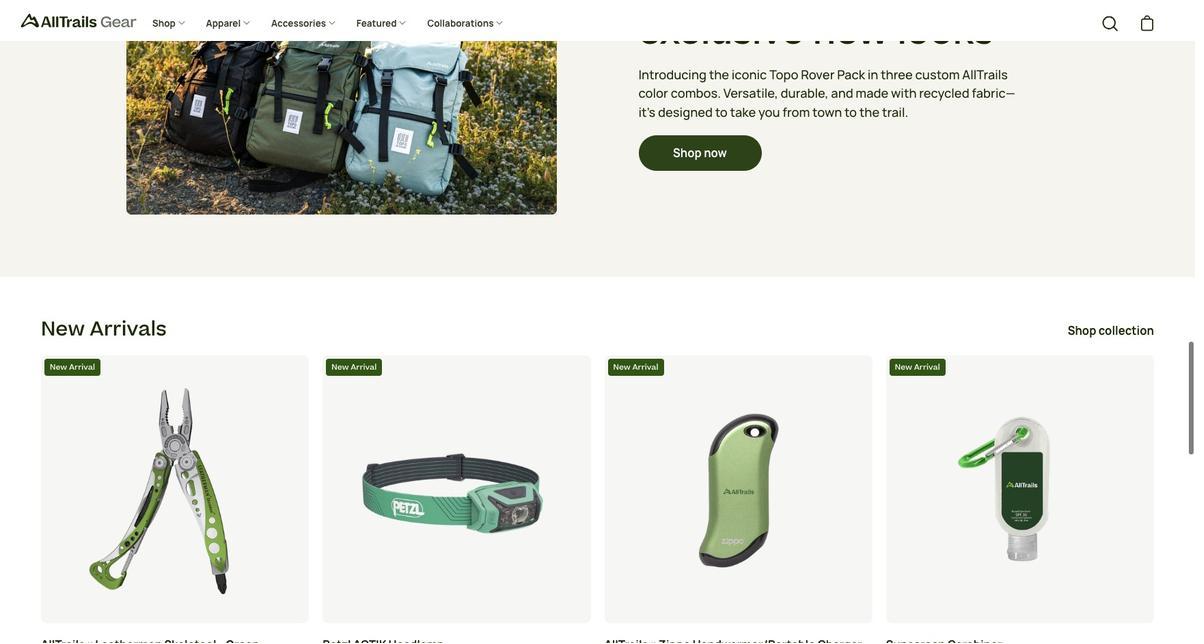 Task type: locate. For each thing, give the bounding box(es) containing it.
to left take
[[715, 104, 728, 121]]

1 to from the left
[[715, 104, 728, 121]]

toggle plus image left "collaborations"
[[399, 19, 407, 27]]

toggle plus image inside the featured link
[[399, 19, 407, 27]]

featured link
[[346, 7, 417, 41]]

the down made
[[860, 104, 880, 121]]

3 toggle plus image from the left
[[328, 19, 336, 27]]

2 vertical spatial shop
[[1068, 323, 1097, 338]]

new
[[41, 315, 85, 344]]

toggle plus image left featured
[[328, 19, 336, 27]]

the
[[709, 66, 729, 83], [860, 104, 880, 121]]

shop left apparel
[[152, 17, 177, 30]]

toggle plus image inside accessories link
[[328, 19, 336, 27]]

the up combos.
[[709, 66, 729, 83]]

0 vertical spatial the
[[709, 66, 729, 83]]

accessories
[[271, 17, 328, 30]]

1 horizontal spatial shop
[[673, 146, 702, 161]]

made
[[856, 85, 889, 102]]

1 toggle plus image from the left
[[177, 19, 186, 27]]

toggle plus image left accessories
[[243, 19, 251, 27]]

toggle plus image for apparel
[[243, 19, 251, 27]]

2 toggle plus image from the left
[[243, 19, 251, 27]]

0 horizontal spatial the
[[709, 66, 729, 83]]

shop left now at right top
[[673, 146, 702, 161]]

0 horizontal spatial shop
[[152, 17, 177, 30]]

0 horizontal spatial to
[[715, 104, 728, 121]]

collaborations
[[427, 17, 496, 30]]

apparel
[[206, 17, 243, 30]]

0 vertical spatial shop
[[152, 17, 177, 30]]

1 horizontal spatial to
[[845, 104, 857, 121]]

and
[[831, 85, 854, 102]]

4 toggle plus image from the left
[[399, 19, 407, 27]]

iconic
[[732, 66, 767, 83]]

take
[[730, 104, 756, 121]]

trail.
[[882, 104, 909, 121]]

toggle plus image inside 'apparel' link
[[243, 19, 251, 27]]

to down and
[[845, 104, 857, 121]]

shop
[[152, 17, 177, 30], [673, 146, 702, 161], [1068, 323, 1097, 338]]

new
[[813, 7, 889, 58]]

pack
[[838, 66, 865, 83]]

1 horizontal spatial the
[[860, 104, 880, 121]]

durable,
[[781, 85, 829, 102]]

toggle plus image for featured
[[399, 19, 407, 27]]

introducing the iconic topo  rover pack in three custom alltrails color combos. versatile, durable, and made with recycled fabric— it's designed to take you from town to the trail.
[[639, 66, 1016, 121]]

toggle plus image inside shop link
[[177, 19, 186, 27]]

rover
[[801, 66, 835, 83]]

1 vertical spatial shop
[[673, 146, 702, 161]]

now
[[704, 146, 727, 161]]

arrivals
[[90, 315, 167, 344]]

2 to from the left
[[845, 104, 857, 121]]

with
[[891, 85, 917, 102]]

shop left collection
[[1068, 323, 1097, 338]]

toggle plus image
[[177, 19, 186, 27], [243, 19, 251, 27], [328, 19, 336, 27], [399, 19, 407, 27]]

2 horizontal spatial shop
[[1068, 323, 1097, 338]]

to
[[715, 104, 728, 121], [845, 104, 857, 121]]

shop now link
[[639, 136, 762, 171]]

classic daypack, exclusive new looks
[[639, 0, 994, 58]]

color
[[639, 85, 669, 102]]

daypack,
[[777, 0, 941, 17]]

classic
[[639, 0, 768, 17]]

shop for shop
[[152, 17, 177, 30]]

toggle plus image left apparel
[[177, 19, 186, 27]]

shop collection link
[[1068, 323, 1155, 338]]

you
[[759, 104, 780, 121]]

three
[[881, 66, 913, 83]]



Task type: vqa. For each thing, say whether or not it's contained in the screenshot.
- inside the Everyday Explorer Beanie - Cream $32.00
no



Task type: describe. For each thing, give the bounding box(es) containing it.
shop now
[[673, 146, 727, 161]]

featured
[[357, 17, 399, 30]]

toggle plus image for accessories
[[328, 19, 336, 27]]

apparel link
[[196, 7, 261, 41]]

combos.
[[671, 85, 721, 102]]

custom
[[916, 66, 960, 83]]

1 vertical spatial the
[[860, 104, 880, 121]]

fabric—
[[972, 85, 1016, 102]]

shop collection
[[1068, 323, 1155, 338]]

new arrivals
[[41, 315, 167, 344]]

shop link
[[142, 7, 196, 41]]

town
[[813, 104, 842, 121]]

shop for shop collection
[[1068, 323, 1097, 338]]

toggle plus image for shop
[[177, 19, 186, 27]]

exclusive
[[639, 7, 804, 58]]

alltrails
[[963, 66, 1008, 83]]

toggle plus image
[[496, 19, 504, 27]]

accessories link
[[261, 7, 346, 41]]

collaborations link
[[417, 7, 514, 41]]

recycled
[[920, 85, 970, 102]]

designed
[[658, 104, 713, 121]]

introducing
[[639, 66, 707, 83]]

looks
[[898, 7, 994, 58]]

shop for shop now
[[673, 146, 702, 161]]

collection
[[1099, 323, 1155, 338]]

versatile,
[[724, 85, 779, 102]]

it's
[[639, 104, 656, 121]]

from
[[783, 104, 810, 121]]

in
[[868, 66, 879, 83]]

topo
[[770, 66, 799, 83]]



